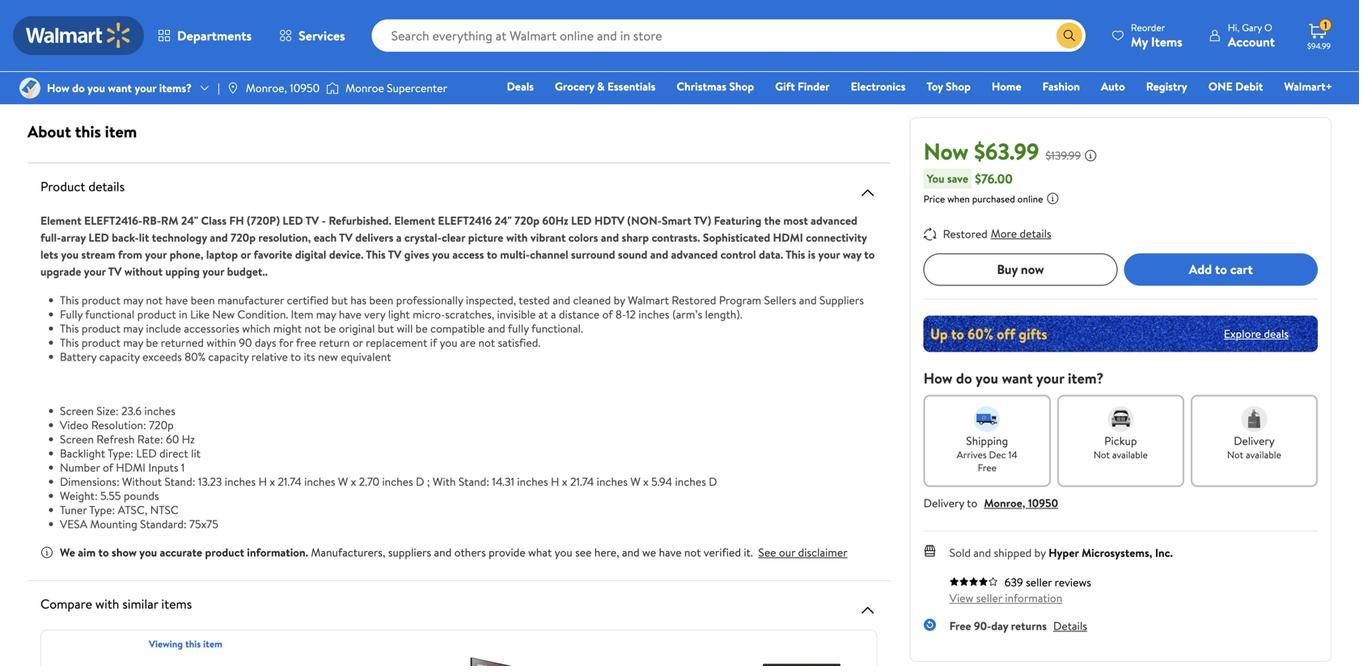 Task type: describe. For each thing, give the bounding box(es) containing it.
1 been from the left
[[191, 293, 215, 308]]

intent image for pickup image
[[1108, 406, 1134, 432]]

fully
[[508, 321, 529, 337]]

one debit link
[[1201, 78, 1271, 95]]

screen size: 23.6 inches video resolution: 720p screen refresh rate: 60 hz backlight type: led direct lit number of hdmi inputs 1 dimensions: without stand: 13.23 inches h x 21.74 inches w x 2.70 inches d ; with stand: 14.31 inches h x 21.74 inches w x 5.94 inches d weight: 5.55 pounds tuner type: atsc, ntsc vesa mounting standard: 75x75
[[60, 403, 717, 532]]

60hz
[[542, 213, 568, 229]]

not left verified at the bottom right
[[684, 545, 701, 561]]

element eleft2416-rb-rm 24" class fh (720p) led tv - refurbished. element eleft2416 24" 720p 60hz led hdtv (non-smart tv) featuring the most advanced full-array led back-lit technology and 720p resolution, each tv delivers a crystal-clear picture with vibrant colors and sharp contrasts. sophisticated hdmi connectivity lets you stream from your phone, laptop or favorite digital device. this tv gives you access to multi-channel surround sound and advanced control data. this is your way to upgrade your tv without upping your budget..
[[40, 213, 875, 280]]

 image for how do you want your items?
[[19, 78, 40, 99]]

pounds
[[124, 488, 159, 504]]

2 horizontal spatial be
[[416, 321, 428, 337]]

-
[[322, 213, 326, 229]]

not right might
[[305, 321, 321, 337]]

functional
[[85, 307, 135, 322]]

your right is
[[818, 247, 840, 263]]

product up battery
[[82, 321, 121, 337]]

2 element from the left
[[394, 213, 435, 229]]

0 horizontal spatial have
[[165, 293, 188, 308]]

delivery to monroe, 10950
[[924, 495, 1058, 511]]

inches right the 14.31
[[517, 474, 548, 490]]

0 horizontal spatial with
[[95, 596, 119, 613]]

not for pickup
[[1094, 448, 1110, 462]]

shipping
[[966, 433, 1008, 449]]

3.8592 stars out of 5, based on 639 seller reviews element
[[950, 577, 998, 587]]

a inside the element eleft2416-rb-rm 24" class fh (720p) led tv - refurbished. element eleft2416 24" 720p 60hz led hdtv (non-smart tv) featuring the most advanced full-array led back-lit technology and 720p resolution, each tv delivers a crystal-clear picture with vibrant colors and sharp contrasts. sophisticated hdmi connectivity lets you stream from your phone, laptop or favorite digital device. this tv gives you access to multi-channel surround sound and advanced control data. this is your way to upgrade your tv without upping your budget..
[[396, 230, 402, 246]]

you up intent image for shipping
[[976, 368, 999, 389]]

fh
[[229, 213, 244, 229]]

buy now button
[[924, 253, 1118, 286]]

learn more about strikethrough prices image
[[1084, 149, 1097, 162]]

pickup not available
[[1094, 433, 1148, 462]]

$63.99
[[974, 136, 1039, 167]]

14.31
[[492, 474, 514, 490]]

tv left -
[[306, 213, 319, 229]]

add
[[1189, 261, 1212, 278]]

inputs
[[148, 460, 178, 476]]

your up without
[[145, 247, 167, 263]]

0 horizontal spatial 10950
[[290, 80, 320, 96]]

0 vertical spatial restored
[[943, 226, 988, 242]]

certified
[[287, 293, 329, 308]]

o
[[1265, 21, 1273, 34]]

1 vertical spatial advanced
[[671, 247, 718, 263]]

sound
[[618, 247, 648, 263]]

2 screen from the top
[[60, 432, 94, 447]]

of inside screen size: 23.6 inches video resolution: 720p screen refresh rate: 60 hz backlight type: led direct lit number of hdmi inputs 1 dimensions: without stand: 13.23 inches h x 21.74 inches w x 2.70 inches d ; with stand: 14.31 inches h x 21.74 inches w x 5.94 inches d weight: 5.55 pounds tuner type: atsc, ntsc vesa mounting standard: 75x75
[[103, 460, 113, 476]]

more
[[991, 226, 1017, 242]]

you left see
[[555, 545, 573, 561]]

you right show
[[139, 545, 157, 561]]

and up laptop
[[210, 230, 228, 246]]

1 shipping from the left
[[356, 11, 391, 25]]

inches left 5.94 at the bottom
[[597, 474, 628, 490]]

budget..
[[227, 264, 268, 280]]

back-
[[112, 230, 139, 246]]

you down array
[[61, 247, 79, 263]]

digital
[[295, 247, 326, 263]]

seller for 639
[[1026, 575, 1052, 590]]

purchased
[[972, 192, 1015, 206]]

class
[[201, 213, 227, 229]]

we
[[642, 545, 656, 561]]

is
[[808, 247, 816, 263]]

vizio 24" class d-series hd led smart tv d24h-j09 image
[[760, 651, 844, 667]]

and down hdtv
[[601, 230, 619, 246]]

electronics link
[[844, 78, 913, 95]]

items
[[1151, 33, 1183, 51]]

1 w from the left
[[338, 474, 348, 490]]

see our disclaimer button
[[758, 545, 848, 561]]

not up include
[[146, 293, 163, 308]]

your down laptop
[[202, 264, 224, 280]]

with
[[433, 474, 456, 490]]

this down delivers
[[366, 247, 386, 263]]

2 h from the left
[[551, 474, 559, 490]]

home
[[992, 78, 1022, 94]]

mounting
[[90, 517, 137, 532]]

reorder my items
[[1131, 21, 1183, 51]]

tv left gives
[[388, 247, 402, 263]]

1 product group from the left
[[31, 0, 211, 58]]

and right the sold
[[974, 545, 991, 561]]

you save $76.00
[[927, 170, 1013, 188]]

phone,
[[170, 247, 203, 263]]

you up about this item
[[87, 80, 105, 96]]

gary
[[1242, 21, 1262, 34]]

product left in
[[137, 307, 176, 322]]

inches right 13.23
[[225, 474, 256, 490]]

device.
[[329, 247, 364, 263]]

hdmi inside the element eleft2416-rb-rm 24" class fh (720p) led tv - refurbished. element eleft2416 24" 720p 60hz led hdtv (non-smart tv) featuring the most advanced full-array led back-lit technology and 720p resolution, each tv delivers a crystal-clear picture with vibrant colors and sharp contrasts. sophisticated hdmi connectivity lets you stream from your phone, laptop or favorite digital device. this tv gives you access to multi-channel surround sound and advanced control data. this is your way to upgrade your tv without upping your budget..
[[773, 230, 803, 246]]

2 d from the left
[[709, 474, 717, 490]]

inspected,
[[466, 293, 516, 308]]

2 24" from the left
[[495, 213, 512, 229]]

pickup for pickup
[[466, 11, 493, 25]]

2 horizontal spatial day
[[991, 618, 1009, 634]]

and down contrasts. at top
[[650, 247, 668, 263]]

and left others
[[434, 545, 452, 561]]

how do you want your items?
[[47, 80, 192, 96]]

now
[[1021, 261, 1044, 278]]

each
[[314, 230, 337, 246]]

crystal-
[[404, 230, 442, 246]]

or inside this product may not have been manufacturer certified but has been professionally inspected, tested and cleaned by walmart restored program sellers and suppliers fully functional product in like new condition. item may have very light micro-scratches, invisible at a distance of 8-12 inches (arm's length). this product may include accessories which might not be original but will be compatible and fully functional. this product may be returned within 90 days for free return or replacement if you are not satisfied. battery capacity exceeds 80% capacity relative to its new equivalent
[[353, 335, 363, 351]]

hz
[[182, 432, 195, 447]]

microsystems,
[[1082, 545, 1153, 561]]

backlight
[[60, 446, 105, 462]]

hdtv
[[594, 213, 625, 229]]

add to cart
[[1189, 261, 1253, 278]]

accessories
[[184, 321, 239, 337]]

available for pickup
[[1112, 448, 1148, 462]]

0 horizontal spatial day
[[339, 11, 354, 25]]

functional.
[[532, 321, 583, 337]]

product down the 75x75
[[205, 545, 244, 561]]

how for how do you want your items?
[[47, 80, 69, 96]]

Search search field
[[372, 19, 1086, 52]]

of inside this product may not have been manufacturer certified but has been professionally inspected, tested and cleaned by walmart restored program sellers and suppliers fully functional product in like new condition. item may have very light micro-scratches, invisible at a distance of 8-12 inches (arm's length). this product may include accessories which might not be original but will be compatible and fully functional. this product may be returned within 90 days for free return or replacement if you are not satisfied. battery capacity exceeds 80% capacity relative to its new equivalent
[[602, 307, 613, 322]]

1 horizontal spatial 1
[[1324, 18, 1328, 32]]

tv up device.
[[339, 230, 353, 246]]

pickup for pickup not available
[[1105, 433, 1137, 449]]

1 capacity from the left
[[99, 349, 140, 365]]

item for about this item
[[105, 120, 137, 143]]

departments button
[[144, 16, 265, 55]]

this down upgrade
[[60, 293, 79, 308]]

12
[[626, 307, 636, 322]]

include
[[146, 321, 181, 337]]

you inside this product may not have been manufacturer certified but has been professionally inspected, tested and cleaned by walmart restored program sellers and suppliers fully functional product in like new condition. item may have very light micro-scratches, invisible at a distance of 8-12 inches (arm's length). this product may include accessories which might not be original but will be compatible and fully functional. this product may be returned within 90 days for free return or replacement if you are not satisfied. battery capacity exceeds 80% capacity relative to its new equivalent
[[440, 335, 458, 351]]

0 vertical spatial 720p
[[515, 213, 540, 229]]

up to sixty percent off deals. shop now. image
[[924, 316, 1318, 352]]

shop for christmas shop
[[729, 78, 754, 94]]

1 horizontal spatial but
[[378, 321, 394, 337]]

product
[[40, 178, 85, 195]]

lit inside screen size: 23.6 inches video resolution: 720p screen refresh rate: 60 hz backlight type: led direct lit number of hdmi inputs 1 dimensions: without stand: 13.23 inches h x 21.74 inches w x 2.70 inches d ; with stand: 14.31 inches h x 21.74 inches w x 5.94 inches d weight: 5.55 pounds tuner type: atsc, ntsc vesa mounting standard: 75x75
[[191, 446, 201, 462]]

toy shop
[[927, 78, 971, 94]]

and left fully
[[488, 321, 505, 337]]

intent image for shipping image
[[974, 406, 1000, 432]]

debit
[[1236, 78, 1263, 94]]

1 vertical spatial type:
[[89, 502, 115, 518]]

restored inside this product may not have been manufacturer certified but has been professionally inspected, tested and cleaned by walmart restored program sellers and suppliers fully functional product in like new condition. item may have very light micro-scratches, invisible at a distance of 8-12 inches (arm's length). this product may include accessories which might not be original but will be compatible and fully functional. this product may be returned within 90 days for free return or replacement if you are not satisfied. battery capacity exceeds 80% capacity relative to its new equivalent
[[672, 293, 716, 308]]

walmart image
[[26, 23, 131, 49]]

delivery up services
[[287, 11, 323, 25]]

to right the aim
[[98, 545, 109, 561]]

accurate
[[160, 545, 202, 561]]

monroe
[[346, 80, 384, 96]]

shop for toy shop
[[946, 78, 971, 94]]

one debit
[[1209, 78, 1263, 94]]

like
[[190, 307, 210, 322]]

not right are
[[478, 335, 495, 351]]

items?
[[159, 80, 192, 96]]

your left "item?"
[[1037, 368, 1065, 389]]

from
[[118, 247, 142, 263]]

direct
[[159, 446, 188, 462]]

to down arrives
[[967, 495, 978, 511]]

auto link
[[1094, 78, 1133, 95]]

relative
[[251, 349, 288, 365]]

do for how do you want your item?
[[956, 368, 972, 389]]

size:
[[96, 403, 119, 419]]

battery
[[60, 349, 97, 365]]

inches inside this product may not have been manufacturer certified but has been professionally inspected, tested and cleaned by walmart restored program sellers and suppliers fully functional product in like new condition. item may have very light micro-scratches, invisible at a distance of 8-12 inches (arm's length). this product may include accessories which might not be original but will be compatible and fully functional. this product may be returned within 90 days for free return or replacement if you are not satisfied. battery capacity exceeds 80% capacity relative to its new equivalent
[[639, 307, 670, 322]]

gift finder
[[775, 78, 830, 94]]

2 been from the left
[[369, 293, 393, 308]]

multi-
[[500, 247, 530, 263]]

how do you want your item?
[[924, 368, 1104, 389]]

 image for monroe supercenter
[[326, 80, 339, 96]]

fashion link
[[1035, 78, 1088, 95]]

toy shop link
[[920, 78, 978, 95]]

viewing
[[149, 638, 183, 651]]

this for about
[[75, 120, 101, 143]]

sold and shipped by hyper microsystems, inc.
[[950, 545, 1173, 561]]

1 vertical spatial free
[[950, 618, 971, 634]]

stream
[[81, 247, 115, 263]]

suppliers
[[820, 293, 864, 308]]

and right sellers
[[799, 293, 817, 308]]

1 d from the left
[[416, 474, 424, 490]]

inches right 23.6
[[144, 403, 175, 419]]

free inside shipping arrives dec 14 free
[[978, 461, 997, 475]]

|
[[218, 80, 220, 96]]

vesa
[[60, 517, 87, 532]]

to inside button
[[1215, 261, 1227, 278]]

inches right 5.94 at the bottom
[[675, 474, 706, 490]]

channel
[[530, 247, 568, 263]]

explore deals link
[[1218, 320, 1295, 348]]

rate:
[[137, 432, 163, 447]]

to inside this product may not have been manufacturer certified but has been professionally inspected, tested and cleaned by walmart restored program sellers and suppliers fully functional product in like new condition. item may have very light micro-scratches, invisible at a distance of 8-12 inches (arm's length). this product may include accessories which might not be original but will be compatible and fully functional. this product may be returned within 90 days for free return or replacement if you are not satisfied. battery capacity exceeds 80% capacity relative to its new equivalent
[[290, 349, 301, 365]]

access
[[453, 247, 484, 263]]

intent image for delivery image
[[1242, 406, 1267, 432]]

what
[[528, 545, 552, 561]]

items
[[161, 596, 192, 613]]

led up 'resolution,'
[[283, 213, 303, 229]]

compare with similar items image
[[858, 601, 878, 621]]

with inside the element eleft2416-rb-rm 24" class fh (720p) led tv - refurbished. element eleft2416 24" 720p 60hz led hdtv (non-smart tv) featuring the most advanced full-array led back-lit technology and 720p resolution, each tv delivers a crystal-clear picture with vibrant colors and sharp contrasts. sophisticated hdmi connectivity lets you stream from your phone, laptop or favorite digital device. this tv gives you access to multi-channel surround sound and advanced control data. this is your way to upgrade your tv without upping your budget..
[[506, 230, 528, 246]]

1 horizontal spatial advanced
[[811, 213, 858, 229]]



Task type: vqa. For each thing, say whether or not it's contained in the screenshot.
Supercenter at the left
yes



Task type: locate. For each thing, give the bounding box(es) containing it.
2 21.74 from the left
[[570, 474, 594, 490]]

buy
[[997, 261, 1018, 278]]

micro-
[[413, 307, 445, 322]]

24" up picture
[[495, 213, 512, 229]]

compare
[[40, 596, 92, 613]]

be left original
[[324, 321, 336, 337]]

0 horizontal spatial shop
[[729, 78, 754, 94]]

want
[[108, 80, 132, 96], [1002, 368, 1033, 389]]

2 1-day shipping from the left
[[548, 11, 606, 25]]

1 horizontal spatial seller
[[1026, 575, 1052, 590]]

type: down resolution:
[[108, 446, 133, 462]]

720p inside screen size: 23.6 inches video resolution: 720p screen refresh rate: 60 hz backlight type: led direct lit number of hdmi inputs 1 dimensions: without stand: 13.23 inches h x 21.74 inches w x 2.70 inches d ; with stand: 14.31 inches h x 21.74 inches w x 5.94 inches d weight: 5.55 pounds tuner type: atsc, ntsc vesa mounting standard: 75x75
[[149, 418, 174, 433]]

1 right inputs
[[181, 460, 185, 476]]

your left items?
[[135, 80, 156, 96]]

upgrade
[[40, 264, 81, 280]]

monroe, right |
[[246, 80, 287, 96]]

2 capacity from the left
[[208, 349, 249, 365]]

0 vertical spatial of
[[602, 307, 613, 322]]

lit down rb-
[[139, 230, 149, 246]]

1-day shipping
[[332, 11, 391, 25], [548, 11, 606, 25]]

not down the intent image for delivery on the right bottom of page
[[1227, 448, 1244, 462]]

0 horizontal spatial 1-day shipping
[[332, 11, 391, 25]]

free down shipping
[[978, 461, 997, 475]]

x left 5.94 at the bottom
[[643, 474, 649, 490]]

or inside the element eleft2416-rb-rm 24" class fh (720p) led tv - refurbished. element eleft2416 24" 720p 60hz led hdtv (non-smart tv) featuring the most advanced full-array led back-lit technology and 720p resolution, each tv delivers a crystal-clear picture with vibrant colors and sharp contrasts. sophisticated hdmi connectivity lets you stream from your phone, laptop or favorite digital device. this tv gives you access to multi-channel surround sound and advanced control data. this is your way to upgrade your tv without upping your budget..
[[241, 247, 251, 263]]

4 x from the left
[[643, 474, 649, 490]]

item inside row
[[203, 638, 222, 651]]

a inside this product may not have been manufacturer certified but has been professionally inspected, tested and cleaned by walmart restored program sellers and suppliers fully functional product in like new condition. item may have very light micro-scratches, invisible at a distance of 8-12 inches (arm's length). this product may include accessories which might not be original but will be compatible and fully functional. this product may be returned within 90 days for free return or replacement if you are not satisfied. battery capacity exceeds 80% capacity relative to its new equivalent
[[551, 307, 556, 322]]

1 horizontal spatial be
[[324, 321, 336, 337]]

arrives
[[957, 448, 987, 462]]

of right number
[[103, 460, 113, 476]]

0 horizontal spatial restored
[[672, 293, 716, 308]]

0 horizontal spatial 24"
[[181, 213, 198, 229]]

product group up how do you want your items?
[[31, 0, 211, 58]]

0 horizontal spatial product group
[[31, 0, 211, 58]]

of left 8-
[[602, 307, 613, 322]]

restored element 24" class hd (720p) led tv (eleft2416) (refurbished) image
[[158, 651, 243, 667]]

1 shop from the left
[[729, 78, 754, 94]]

2 product group from the left
[[678, 0, 858, 58]]

product group
[[31, 0, 211, 58], [678, 0, 858, 58]]

more details button
[[991, 221, 1052, 247]]

this inside "viewing this item" row
[[185, 638, 201, 651]]

0 horizontal spatial 21.74
[[278, 474, 302, 490]]

search icon image
[[1063, 29, 1076, 42]]

0 vertical spatial type:
[[108, 446, 133, 462]]

your down "stream"
[[84, 264, 106, 280]]

by inside this product may not have been manufacturer certified but has been professionally inspected, tested and cleaned by walmart restored program sellers and suppliers fully functional product in like new condition. item may have very light micro-scratches, invisible at a distance of 8-12 inches (arm's length). this product may include accessories which might not be original but will be compatible and fully functional. this product may be returned within 90 days for free return or replacement if you are not satisfied. battery capacity exceeds 80% capacity relative to its new equivalent
[[614, 293, 625, 308]]

picture
[[468, 230, 504, 246]]

1 stand: from the left
[[165, 474, 195, 490]]

1 horizontal spatial day
[[555, 11, 569, 25]]

details inside 'button'
[[1020, 226, 1052, 242]]

0 horizontal spatial element
[[40, 213, 81, 229]]

1 1- from the left
[[332, 11, 339, 25]]

in
[[179, 307, 188, 322]]

element up full-
[[40, 213, 81, 229]]

want for items?
[[108, 80, 132, 96]]

1 horizontal spatial want
[[1002, 368, 1033, 389]]

21.74 up information.
[[278, 474, 302, 490]]

0 horizontal spatial free
[[950, 618, 971, 634]]

electronics
[[851, 78, 906, 94]]

0 vertical spatial or
[[241, 247, 251, 263]]

do for how do you want your items?
[[72, 80, 85, 96]]

but left "will"
[[378, 321, 394, 337]]

1-day shipping up services
[[332, 11, 391, 25]]

grocery & essentials link
[[548, 78, 663, 95]]

distance
[[559, 307, 600, 322]]

shop right "toy"
[[946, 78, 971, 94]]

1 horizontal spatial available
[[1246, 448, 1282, 462]]

1 horizontal spatial capacity
[[208, 349, 249, 365]]

0 horizontal spatial want
[[108, 80, 132, 96]]

screen up number
[[60, 432, 94, 447]]

by left 12
[[614, 293, 625, 308]]

1 horizontal spatial not
[[1227, 448, 1244, 462]]

1 up $94.99
[[1324, 18, 1328, 32]]

fully
[[60, 307, 83, 322]]

save
[[947, 171, 969, 186]]

return
[[319, 335, 350, 351]]

restored
[[943, 226, 988, 242], [672, 293, 716, 308]]

1 inside screen size: 23.6 inches video resolution: 720p screen refresh rate: 60 hz backlight type: led direct lit number of hdmi inputs 1 dimensions: without stand: 13.23 inches h x 21.74 inches w x 2.70 inches d ; with stand: 14.31 inches h x 21.74 inches w x 5.94 inches d weight: 5.55 pounds tuner type: atsc, ntsc vesa mounting standard: 75x75
[[181, 460, 185, 476]]

a left crystal- at the left top of the page
[[396, 230, 402, 246]]

new
[[318, 349, 338, 365]]

0 horizontal spatial a
[[396, 230, 402, 246]]

have right the we on the left of the page
[[659, 545, 682, 561]]

been right in
[[191, 293, 215, 308]]

its
[[304, 349, 315, 365]]

0 vertical spatial want
[[108, 80, 132, 96]]

do up about this item
[[72, 80, 85, 96]]

viewing this item row
[[41, 638, 877, 667]]

type: right 'tuner'
[[89, 502, 115, 518]]

restored right walmart
[[672, 293, 716, 308]]

0 horizontal spatial monroe,
[[246, 80, 287, 96]]

clear
[[442, 230, 466, 246]]

0 vertical spatial but
[[331, 293, 348, 308]]

seller
[[1026, 575, 1052, 590], [976, 590, 1002, 606]]

information.
[[247, 545, 308, 561]]

2 stand: from the left
[[459, 474, 489, 490]]

$94.99
[[1308, 40, 1331, 51]]

stand: down the direct
[[165, 474, 195, 490]]

here,
[[594, 545, 619, 561]]

this
[[366, 247, 386, 263], [786, 247, 805, 263], [60, 293, 79, 308], [60, 321, 79, 337], [60, 335, 79, 351]]

2 x from the left
[[351, 474, 356, 490]]

0 horizontal spatial hdmi
[[116, 460, 146, 476]]

this left is
[[786, 247, 805, 263]]

length).
[[705, 307, 742, 322]]

inches right 2.70 at the left bottom of the page
[[382, 474, 413, 490]]

1 h from the left
[[258, 474, 267, 490]]

delivery down the intent image for delivery on the right bottom of page
[[1234, 433, 1275, 449]]

connectivity
[[806, 230, 867, 246]]

or right return
[[353, 335, 363, 351]]

13.23
[[198, 474, 222, 490]]

 image
[[226, 82, 239, 95]]

1 horizontal spatial have
[[339, 307, 362, 322]]

lit inside the element eleft2416-rb-rm 24" class fh (720p) led tv - refurbished. element eleft2416 24" 720p 60hz led hdtv (non-smart tv) featuring the most advanced full-array led back-lit technology and 720p resolution, each tv delivers a crystal-clear picture with vibrant colors and sharp contrasts. sophisticated hdmi connectivity lets you stream from your phone, laptop or favorite digital device. this tv gives you access to multi-channel surround sound and advanced control data. this is your way to upgrade your tv without upping your budget..
[[139, 230, 149, 246]]

0 vertical spatial advanced
[[811, 213, 858, 229]]

tv
[[306, 213, 319, 229], [339, 230, 353, 246], [388, 247, 402, 263], [108, 264, 122, 280]]

shipping arrives dec 14 free
[[957, 433, 1018, 475]]

1 vertical spatial restored
[[672, 293, 716, 308]]

with left similar
[[95, 596, 119, 613]]

hi, gary o account
[[1228, 21, 1275, 51]]

5.94
[[651, 474, 672, 490]]

available for delivery
[[1246, 448, 1282, 462]]

product down functional
[[82, 335, 121, 351]]

1-day shipping up the grocery
[[548, 11, 606, 25]]

2 1- from the left
[[548, 11, 555, 25]]

d left ;
[[416, 474, 424, 490]]

x right 13.23
[[270, 474, 275, 490]]

days
[[255, 335, 276, 351]]

1 horizontal spatial this
[[185, 638, 201, 651]]

online
[[1018, 192, 1043, 206]]

monroe, down the dec at the bottom of page
[[984, 495, 1026, 511]]

refresh
[[96, 432, 135, 447]]

reorder
[[1131, 21, 1165, 34]]

details for more details
[[1020, 226, 1052, 242]]

been right the has
[[369, 293, 393, 308]]

stand: left the 14.31
[[459, 474, 489, 490]]

1 horizontal spatial do
[[956, 368, 972, 389]]

not down intent image for pickup
[[1094, 448, 1110, 462]]

x right the 14.31
[[562, 474, 568, 490]]

capacity down "accessories"
[[208, 349, 249, 365]]

1 vertical spatial by
[[1035, 545, 1046, 561]]

tv)
[[694, 213, 711, 229]]

1 horizontal spatial 720p
[[231, 230, 256, 246]]

reviews
[[1055, 575, 1092, 590]]

 image up the about
[[19, 78, 40, 99]]

1 horizontal spatial been
[[369, 293, 393, 308]]

w
[[338, 474, 348, 490], [631, 474, 641, 490]]

sophisticated
[[703, 230, 770, 246]]

0 horizontal spatial shipping
[[356, 11, 391, 25]]

 image
[[19, 78, 40, 99], [326, 80, 339, 96]]

led up colors
[[571, 213, 592, 229]]

want for item?
[[1002, 368, 1033, 389]]

details for product details
[[88, 178, 125, 195]]

2 shop from the left
[[946, 78, 971, 94]]

item for viewing this item
[[203, 638, 222, 651]]

0 horizontal spatial d
[[416, 474, 424, 490]]

with up multi-
[[506, 230, 528, 246]]

 image left monroe at the top
[[326, 80, 339, 96]]

1 not from the left
[[1094, 448, 1110, 462]]

or
[[241, 247, 251, 263], [353, 335, 363, 351]]

price when purchased online
[[924, 192, 1043, 206]]

monroe, 10950
[[246, 80, 320, 96]]

to down picture
[[487, 247, 497, 263]]

2 not from the left
[[1227, 448, 1244, 462]]

be
[[324, 321, 336, 337], [416, 321, 428, 337], [146, 335, 158, 351]]

restored down when
[[943, 226, 988, 242]]

hdmi down most
[[773, 230, 803, 246]]

0 vertical spatial hdmi
[[773, 230, 803, 246]]

1 x from the left
[[270, 474, 275, 490]]

14
[[1009, 448, 1018, 462]]

0 horizontal spatial lit
[[139, 230, 149, 246]]

this down 'fully'
[[60, 335, 79, 351]]

1 vertical spatial 1
[[181, 460, 185, 476]]

0 horizontal spatial stand:
[[165, 474, 195, 490]]

cleaned
[[573, 293, 611, 308]]

1 horizontal spatial w
[[631, 474, 641, 490]]

1 horizontal spatial by
[[1035, 545, 1046, 561]]

account
[[1228, 33, 1275, 51]]

0 vertical spatial item
[[105, 120, 137, 143]]

1 horizontal spatial 1-
[[548, 11, 555, 25]]

deals link
[[500, 78, 541, 95]]

about
[[28, 120, 71, 143]]

23.6
[[121, 403, 142, 419]]

this right the about
[[75, 120, 101, 143]]

way
[[843, 247, 862, 263]]

0 horizontal spatial by
[[614, 293, 625, 308]]

dec
[[989, 448, 1006, 462]]

christmas shop
[[677, 78, 754, 94]]

shipping up &
[[572, 11, 606, 25]]

delivery up deals link
[[503, 11, 538, 25]]

10950 up sold and shipped by hyper microsystems, inc.
[[1028, 495, 1058, 511]]

1 horizontal spatial monroe,
[[984, 495, 1026, 511]]

been
[[191, 293, 215, 308], [369, 293, 393, 308]]

60
[[166, 432, 179, 447]]

1 horizontal spatial restored
[[943, 226, 988, 242]]

available down the intent image for delivery on the right bottom of page
[[1246, 448, 1282, 462]]

element up crystal- at the left top of the page
[[394, 213, 435, 229]]

delivery up the sold
[[924, 495, 965, 511]]

0 vertical spatial monroe,
[[246, 80, 287, 96]]

w left 2.70 at the left bottom of the page
[[338, 474, 348, 490]]

toy
[[927, 78, 943, 94]]

to right the way
[[864, 247, 875, 263]]

24" up technology
[[181, 213, 198, 229]]

restored magnavox 32¨ mv322r led 720p roku tv (refurbished) image
[[459, 651, 543, 667]]

condition.
[[237, 307, 288, 322]]

available inside pickup not available
[[1112, 448, 1148, 462]]

2 shipping from the left
[[572, 11, 606, 25]]

1 vertical spatial or
[[353, 335, 363, 351]]

3 x from the left
[[562, 474, 568, 490]]

0 horizontal spatial 720p
[[149, 418, 174, 433]]

1 vertical spatial with
[[95, 596, 119, 613]]

1 horizontal spatial 21.74
[[570, 474, 594, 490]]

1 vertical spatial monroe,
[[984, 495, 1026, 511]]

1 vertical spatial 10950
[[1028, 495, 1058, 511]]

returns
[[1011, 618, 1047, 634]]

product details image
[[858, 183, 878, 203]]

explore
[[1224, 326, 1261, 342]]

720p
[[515, 213, 540, 229], [231, 230, 256, 246], [149, 418, 174, 433]]

by left hyper
[[1035, 545, 1046, 561]]

1 horizontal spatial element
[[394, 213, 435, 229]]

1 vertical spatial how
[[924, 368, 953, 389]]

0 horizontal spatial be
[[146, 335, 158, 351]]

to
[[487, 247, 497, 263], [864, 247, 875, 263], [1215, 261, 1227, 278], [290, 349, 301, 365], [967, 495, 978, 511], [98, 545, 109, 561]]

registry link
[[1139, 78, 1195, 95]]

1 vertical spatial screen
[[60, 432, 94, 447]]

0 vertical spatial this
[[75, 120, 101, 143]]

day up services
[[339, 11, 354, 25]]

delivery inside delivery not available
[[1234, 433, 1275, 449]]

not inside pickup not available
[[1094, 448, 1110, 462]]

1 vertical spatial a
[[551, 307, 556, 322]]

1 horizontal spatial stand:
[[459, 474, 489, 490]]

shop
[[729, 78, 754, 94], [946, 78, 971, 94]]

0 vertical spatial free
[[978, 461, 997, 475]]

registry
[[1146, 78, 1188, 94]]

have left very
[[339, 307, 362, 322]]

0 horizontal spatial 1
[[181, 460, 185, 476]]

lit
[[139, 230, 149, 246], [191, 446, 201, 462]]

1 vertical spatial this
[[185, 638, 201, 651]]

0 horizontal spatial how
[[47, 80, 69, 96]]

new
[[212, 307, 235, 322]]

tv down from
[[108, 264, 122, 280]]

seller for view
[[976, 590, 1002, 606]]

walmart+ link
[[1277, 78, 1340, 95]]

not inside delivery not available
[[1227, 448, 1244, 462]]

Walmart Site-Wide search field
[[372, 19, 1086, 52]]

you down clear at the left top of page
[[432, 247, 450, 263]]

advanced down contrasts. at top
[[671, 247, 718, 263]]

0 horizontal spatial advanced
[[671, 247, 718, 263]]

0 vertical spatial by
[[614, 293, 625, 308]]

1 horizontal spatial with
[[506, 230, 528, 246]]

1 vertical spatial details
[[1020, 226, 1052, 242]]

gift finder link
[[768, 78, 837, 95]]

be right "will"
[[416, 321, 428, 337]]

not for delivery
[[1227, 448, 1244, 462]]

d right 5.94 at the bottom
[[709, 474, 717, 490]]

legal information image
[[1047, 192, 1059, 205]]

this for viewing
[[185, 638, 201, 651]]

2 w from the left
[[631, 474, 641, 490]]

1 vertical spatial want
[[1002, 368, 1033, 389]]

see
[[758, 545, 776, 561]]

w left 5.94 at the bottom
[[631, 474, 641, 490]]

inches left 2.70 at the left bottom of the page
[[304, 474, 335, 490]]

this
[[75, 120, 101, 143], [185, 638, 201, 651]]

view seller information
[[950, 590, 1063, 606]]

and right at
[[553, 293, 570, 308]]

1 screen from the top
[[60, 403, 94, 419]]

1 horizontal spatial product group
[[678, 0, 858, 58]]

buy now
[[997, 261, 1044, 278]]

but left the has
[[331, 293, 348, 308]]

0 vertical spatial details
[[88, 178, 125, 195]]

2 horizontal spatial have
[[659, 545, 682, 561]]

0 vertical spatial 1
[[1324, 18, 1328, 32]]

1 21.74 from the left
[[278, 474, 302, 490]]

free left 90-
[[950, 618, 971, 634]]

led up "stream"
[[89, 230, 109, 246]]

available inside delivery not available
[[1246, 448, 1282, 462]]

0 horizontal spatial  image
[[19, 78, 40, 99]]

1 horizontal spatial pickup
[[1105, 433, 1137, 449]]

1 vertical spatial lit
[[191, 446, 201, 462]]

product
[[82, 293, 121, 308], [137, 307, 176, 322], [82, 321, 121, 337], [82, 335, 121, 351], [205, 545, 244, 561]]

2 available from the left
[[1246, 448, 1282, 462]]

inc.
[[1155, 545, 1173, 561]]

and left the we on the left of the page
[[622, 545, 640, 561]]

0 horizontal spatial but
[[331, 293, 348, 308]]

1 horizontal spatial how
[[924, 368, 953, 389]]

1 vertical spatial pickup
[[1105, 433, 1137, 449]]

1 horizontal spatial 24"
[[495, 213, 512, 229]]

1 horizontal spatial item
[[203, 638, 222, 651]]

1 element from the left
[[40, 213, 81, 229]]

720p left the 'hz'
[[149, 418, 174, 433]]

this up battery
[[60, 321, 79, 337]]

delivery
[[287, 11, 323, 25], [503, 11, 538, 25], [1234, 433, 1275, 449], [924, 495, 965, 511]]

item right 'viewing'
[[203, 638, 222, 651]]

2 vertical spatial 720p
[[149, 418, 174, 433]]

to left cart
[[1215, 261, 1227, 278]]

1 horizontal spatial shipping
[[572, 11, 606, 25]]

pickup inside pickup not available
[[1105, 433, 1137, 449]]

1 24" from the left
[[181, 213, 198, 229]]

data.
[[759, 247, 783, 263]]

1 horizontal spatial or
[[353, 335, 363, 351]]

720p down fh
[[231, 230, 256, 246]]

day up the grocery
[[555, 11, 569, 25]]

hdmi inside screen size: 23.6 inches video resolution: 720p screen refresh rate: 60 hz backlight type: led direct lit number of hdmi inputs 1 dimensions: without stand: 13.23 inches h x 21.74 inches w x 2.70 inches d ; with stand: 14.31 inches h x 21.74 inches w x 5.94 inches d weight: 5.55 pounds tuner type: atsc, ntsc vesa mounting standard: 75x75
[[116, 460, 146, 476]]

75x75
[[189, 517, 218, 532]]

0 vertical spatial 10950
[[290, 80, 320, 96]]

advanced up connectivity
[[811, 213, 858, 229]]

we aim to show you accurate product information. manufacturers, suppliers and others provide what you see here, and we have not verified it. see our disclaimer
[[60, 545, 848, 561]]

led inside screen size: 23.6 inches video resolution: 720p screen refresh rate: 60 hz backlight type: led direct lit number of hdmi inputs 1 dimensions: without stand: 13.23 inches h x 21.74 inches w x 2.70 inches d ; with stand: 14.31 inches h x 21.74 inches w x 5.94 inches d weight: 5.55 pounds tuner type: atsc, ntsc vesa mounting standard: 75x75
[[136, 446, 157, 462]]

1 horizontal spatial hdmi
[[773, 230, 803, 246]]

replacement
[[366, 335, 427, 351]]

how for how do you want your item?
[[924, 368, 953, 389]]

1 1-day shipping from the left
[[332, 11, 391, 25]]

1 horizontal spatial of
[[602, 307, 613, 322]]

1 horizontal spatial 10950
[[1028, 495, 1058, 511]]

want left items?
[[108, 80, 132, 96]]

0 horizontal spatial pickup
[[466, 11, 493, 25]]

2 horizontal spatial 720p
[[515, 213, 540, 229]]

at
[[539, 307, 548, 322]]

screen left size:
[[60, 403, 94, 419]]

639
[[1005, 575, 1023, 590]]

tested
[[519, 293, 550, 308]]

viewing this item
[[149, 638, 222, 651]]

1 vertical spatial but
[[378, 321, 394, 337]]

0 vertical spatial a
[[396, 230, 402, 246]]

product down "stream"
[[82, 293, 121, 308]]

seller down "3.8592 stars out of 5, based on 639 seller reviews" element
[[976, 590, 1002, 606]]

$76.00
[[975, 170, 1013, 188]]

inches right 12
[[639, 307, 670, 322]]

1 available from the left
[[1112, 448, 1148, 462]]

onn. 32" class hd (720p) led roku smart tv (100012589) image
[[609, 651, 693, 667]]

led
[[283, 213, 303, 229], [571, 213, 592, 229], [89, 230, 109, 246], [136, 446, 157, 462]]

0 vertical spatial pickup
[[466, 11, 493, 25]]

explore deals
[[1224, 326, 1289, 342]]

0 horizontal spatial details
[[88, 178, 125, 195]]

compare with similar items
[[40, 596, 192, 613]]



